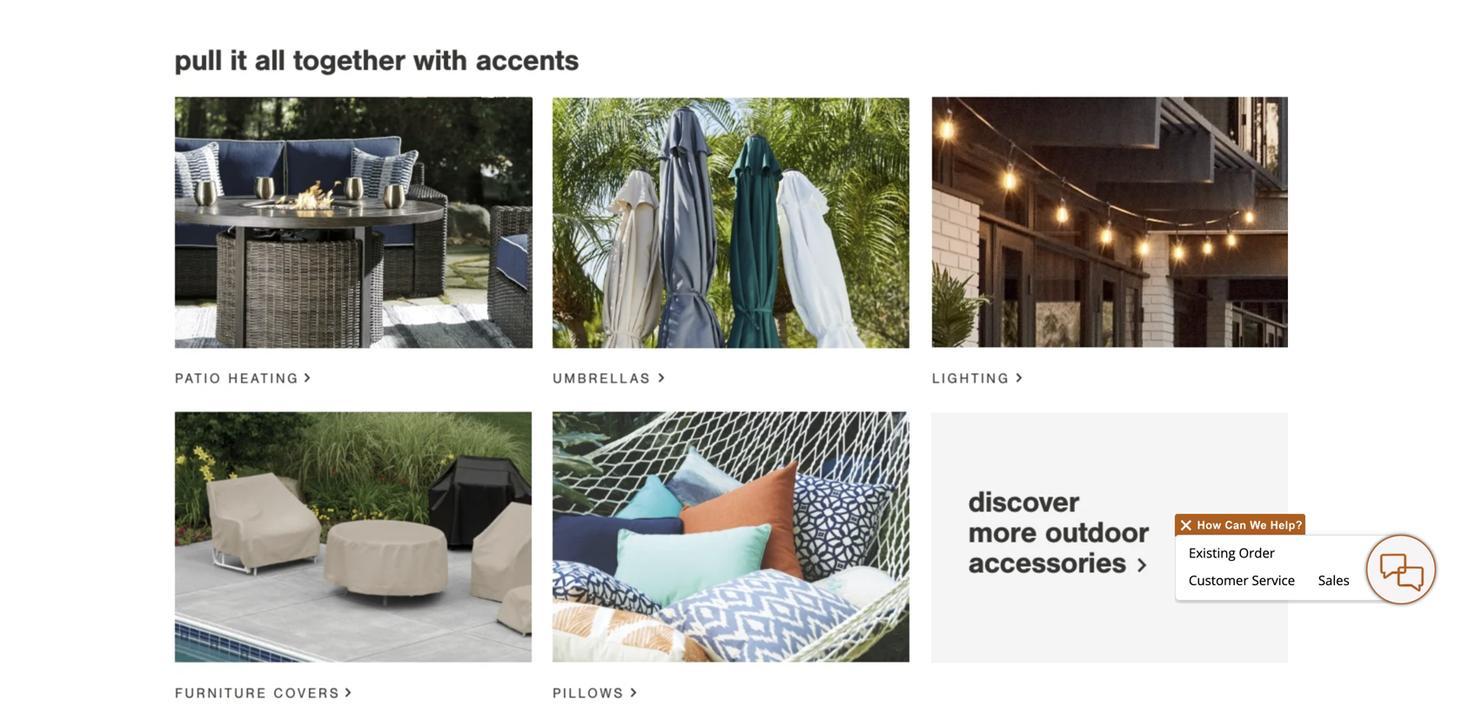 Task type: locate. For each thing, give the bounding box(es) containing it.
existing
[[1189, 544, 1236, 562]]

sales
[[1318, 572, 1350, 589]]

customer service link
[[1189, 572, 1295, 589]]

sales link
[[1318, 572, 1350, 589]]

order
[[1239, 544, 1275, 562]]

how can we help message image
[[1175, 514, 1305, 537]]

patio furniture accents image
[[174, 34, 1288, 714]]

existing order
[[1189, 544, 1275, 562]]

chat bubble mobile view image
[[1366, 535, 1436, 605]]



Task type: vqa. For each thing, say whether or not it's contained in the screenshot.
customer
yes



Task type: describe. For each thing, give the bounding box(es) containing it.
existing order link
[[1189, 544, 1275, 562]]

customer
[[1189, 572, 1249, 589]]

service
[[1252, 572, 1295, 589]]

customer service
[[1189, 572, 1295, 589]]



